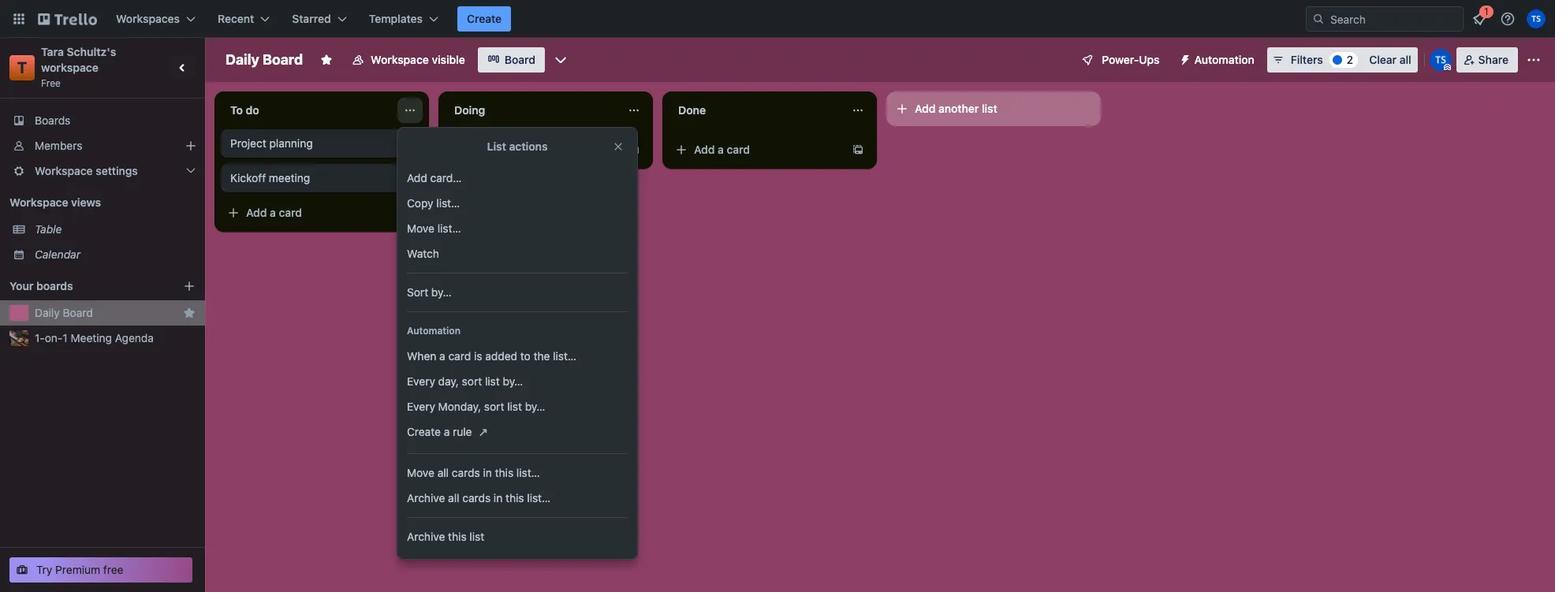 Task type: describe. For each thing, give the bounding box(es) containing it.
members link
[[0, 133, 205, 159]]

move for move all cards in this list…
[[407, 466, 435, 480]]

create for create a rule
[[407, 425, 441, 439]]

list actions
[[487, 140, 548, 153]]

calendar
[[35, 248, 80, 261]]

boards
[[35, 114, 70, 127]]

sort for monday,
[[484, 400, 504, 413]]

all for clear
[[1400, 53, 1412, 66]]

meeting
[[269, 171, 310, 185]]

day,
[[438, 375, 459, 388]]

share
[[1479, 53, 1509, 66]]

in for move all cards in this list…
[[483, 466, 492, 480]]

card…
[[430, 171, 462, 185]]

free
[[41, 77, 61, 89]]

workspace for workspace views
[[9, 196, 68, 209]]

create a rule link
[[398, 420, 637, 447]]

Doing text field
[[445, 98, 619, 123]]

add a card button for done
[[669, 137, 846, 163]]

boards
[[36, 279, 73, 293]]

actions
[[509, 140, 548, 153]]

starred button
[[283, 6, 356, 32]]

Done text field
[[669, 98, 843, 123]]

copy list…
[[407, 196, 460, 210]]

card down meeting
[[279, 206, 302, 219]]

add inside "link"
[[407, 171, 427, 185]]

a right when
[[440, 349, 446, 363]]

by… for monday,
[[525, 400, 546, 413]]

when a card is added to the list…
[[407, 349, 577, 363]]

1 vertical spatial daily
[[35, 306, 60, 320]]

add a card for done
[[694, 143, 750, 156]]

recent
[[218, 12, 254, 25]]

Board name text field
[[218, 47, 311, 73]]

your boards
[[9, 279, 73, 293]]

2
[[1347, 53, 1354, 66]]

free
[[103, 563, 123, 577]]

every monday, sort list by…
[[407, 400, 546, 413]]

every monday, sort list by… link
[[398, 394, 637, 420]]

move list…
[[407, 222, 461, 235]]

watch link
[[398, 241, 637, 267]]

1-
[[35, 331, 45, 345]]

move list… link
[[398, 216, 637, 241]]

clear
[[1370, 53, 1397, 66]]

1-on-1 meeting agenda link
[[35, 331, 196, 346]]

this for move all cards in this list…
[[495, 466, 514, 480]]

daily board inside "board name" text box
[[226, 51, 303, 68]]

list inside "link"
[[507, 400, 522, 413]]

templates
[[369, 12, 423, 25]]

all for move
[[438, 466, 449, 480]]

copy list… link
[[398, 191, 637, 216]]

kickoff meeting
[[230, 171, 310, 185]]

settings
[[96, 164, 138, 178]]

try premium free button
[[9, 558, 192, 583]]

archive for archive all cards in this list…
[[407, 491, 445, 505]]

this member is an admin of this board. image
[[1444, 64, 1451, 71]]

calendar link
[[35, 247, 196, 263]]

add a card for to do
[[246, 206, 302, 219]]

create from template… image for to do
[[404, 207, 417, 219]]

kickoff meeting link
[[230, 170, 413, 186]]

agenda
[[115, 331, 154, 345]]

0 vertical spatial by…
[[431, 286, 452, 299]]

filters
[[1291, 53, 1324, 66]]

workspace for workspace visible
[[371, 53, 429, 66]]

workspace visible
[[371, 53, 465, 66]]

power-ups button
[[1071, 47, 1170, 73]]

move all cards in this list…
[[407, 466, 540, 480]]

create for create
[[467, 12, 502, 25]]

search image
[[1313, 13, 1325, 25]]

try premium free
[[36, 563, 123, 577]]

power-ups
[[1102, 53, 1160, 66]]

customize views image
[[553, 52, 569, 68]]

To do text field
[[221, 98, 394, 123]]

1 notification image
[[1471, 9, 1489, 28]]

list inside button
[[982, 102, 998, 115]]

automation button
[[1173, 47, 1264, 73]]

archive this list link
[[398, 525, 637, 550]]

do
[[246, 103, 259, 117]]

add board image
[[183, 280, 196, 293]]

starred
[[292, 12, 331, 25]]

archive all cards in this list…
[[407, 491, 551, 505]]

list… up archive all cards in this list… link at the left
[[517, 466, 540, 480]]

ups
[[1139, 53, 1160, 66]]

your
[[9, 279, 34, 293]]

sort
[[407, 286, 429, 299]]

power-
[[1102, 53, 1139, 66]]

share button
[[1457, 47, 1519, 73]]

sort for day,
[[462, 375, 482, 388]]

list… down copy list…
[[438, 222, 461, 235]]

1 vertical spatial daily board
[[35, 306, 93, 320]]

list down archive all cards in this list…
[[470, 530, 485, 544]]

a left rule
[[444, 425, 450, 439]]

1-on-1 meeting agenda
[[35, 331, 154, 345]]

card inside when a card is added to the list… link
[[448, 349, 471, 363]]

list… down card…
[[437, 196, 460, 210]]

monday,
[[438, 400, 481, 413]]

archive for archive this list
[[407, 530, 445, 544]]

project planning
[[230, 136, 313, 150]]

Search field
[[1325, 7, 1463, 31]]

another
[[939, 102, 979, 115]]

this for archive all cards in this list…
[[506, 491, 524, 505]]

clear all
[[1370, 53, 1412, 66]]

every day, sort list by… link
[[398, 369, 637, 394]]

add card… link
[[398, 166, 637, 191]]

project
[[230, 136, 266, 150]]



Task type: locate. For each thing, give the bounding box(es) containing it.
this down move all cards in this list… link on the left
[[506, 491, 524, 505]]

card down done text field
[[727, 143, 750, 156]]

1 vertical spatial every
[[407, 400, 435, 413]]

tara schultz's workspace link
[[41, 45, 119, 74]]

list right another
[[982, 102, 998, 115]]

1 vertical spatial workspace
[[35, 164, 93, 178]]

2 horizontal spatial create from template… image
[[852, 144, 865, 156]]

0 vertical spatial automation
[[1195, 53, 1255, 66]]

2 every from the top
[[407, 400, 435, 413]]

0 vertical spatial daily
[[226, 51, 259, 68]]

create button
[[458, 6, 511, 32]]

a down done text field
[[718, 143, 724, 156]]

add up copy
[[407, 171, 427, 185]]

0 vertical spatial cards
[[452, 466, 480, 480]]

list down "when a card is added to the list…"
[[485, 375, 500, 388]]

daily down the recent popup button
[[226, 51, 259, 68]]

add down doing
[[470, 143, 491, 156]]

cards down 'move all cards in this list…' at the bottom
[[463, 491, 491, 505]]

recent button
[[208, 6, 280, 32]]

workspace down templates popup button
[[371, 53, 429, 66]]

is
[[474, 349, 482, 363]]

schultz's
[[67, 45, 116, 58]]

list… down move all cards in this list… link on the left
[[527, 491, 551, 505]]

workspace
[[41, 61, 99, 74]]

2 horizontal spatial by…
[[525, 400, 546, 413]]

1 horizontal spatial create from template… image
[[628, 144, 641, 156]]

1 horizontal spatial create
[[467, 12, 502, 25]]

0 horizontal spatial create from template… image
[[404, 207, 417, 219]]

done
[[678, 103, 706, 117]]

add a card
[[470, 143, 526, 156], [694, 143, 750, 156], [246, 206, 302, 219]]

2 horizontal spatial add a card
[[694, 143, 750, 156]]

workspace settings
[[35, 164, 138, 178]]

1 move from the top
[[407, 222, 435, 235]]

board inside text box
[[263, 51, 303, 68]]

2 vertical spatial by…
[[525, 400, 546, 413]]

archive up archive this list
[[407, 491, 445, 505]]

in for archive all cards in this list…
[[494, 491, 503, 505]]

sort right day,
[[462, 375, 482, 388]]

board
[[263, 51, 303, 68], [505, 53, 536, 66], [63, 306, 93, 320]]

every for every day, sort list by…
[[407, 375, 435, 388]]

your boards with 2 items element
[[9, 277, 159, 296]]

create up board link
[[467, 12, 502, 25]]

automation inside automation button
[[1195, 53, 1255, 66]]

watch
[[407, 247, 439, 260]]

2 horizontal spatial add a card button
[[669, 137, 846, 163]]

star or unstar board image
[[320, 54, 333, 66]]

archive down archive all cards in this list…
[[407, 530, 445, 544]]

add inside button
[[915, 102, 936, 115]]

add a card down 'kickoff meeting'
[[246, 206, 302, 219]]

daily up on-
[[35, 306, 60, 320]]

project planning link
[[230, 136, 413, 151]]

table
[[35, 222, 62, 236]]

by…
[[431, 286, 452, 299], [503, 375, 523, 388], [525, 400, 546, 413]]

t link
[[9, 55, 35, 80]]

1 vertical spatial this
[[506, 491, 524, 505]]

every inside "link"
[[407, 400, 435, 413]]

planning
[[269, 136, 313, 150]]

board left star or unstar board icon
[[263, 51, 303, 68]]

add down done
[[694, 143, 715, 156]]

to do
[[230, 103, 259, 117]]

move all cards in this list… link
[[398, 461, 637, 486]]

every day, sort list by…
[[407, 375, 523, 388]]

1 vertical spatial sort
[[484, 400, 504, 413]]

list
[[487, 140, 506, 153]]

1 vertical spatial in
[[494, 491, 503, 505]]

primary element
[[0, 0, 1556, 38]]

board down the your boards with 2 items element
[[63, 306, 93, 320]]

back to home image
[[38, 6, 97, 32]]

add left another
[[915, 102, 936, 115]]

by… right sort
[[431, 286, 452, 299]]

create inside button
[[467, 12, 502, 25]]

all down 'move all cards in this list…' at the bottom
[[448, 491, 460, 505]]

move for move list…
[[407, 222, 435, 235]]

0 vertical spatial workspace
[[371, 53, 429, 66]]

by… down when a card is added to the list… link
[[503, 375, 523, 388]]

0 vertical spatial every
[[407, 375, 435, 388]]

sort down 'every day, sort list by…' link
[[484, 400, 504, 413]]

by… down 'every day, sort list by…' link
[[525, 400, 546, 413]]

1 horizontal spatial automation
[[1195, 53, 1255, 66]]

workspace inside 'button'
[[371, 53, 429, 66]]

workspace
[[371, 53, 429, 66], [35, 164, 93, 178], [9, 196, 68, 209]]

create from template… image
[[628, 144, 641, 156], [852, 144, 865, 156], [404, 207, 417, 219]]

card up add card… "link"
[[503, 143, 526, 156]]

0 vertical spatial archive
[[407, 491, 445, 505]]

0 vertical spatial all
[[1400, 53, 1412, 66]]

to
[[230, 103, 243, 117]]

1 horizontal spatial board
[[263, 51, 303, 68]]

this down archive all cards in this list…
[[448, 530, 467, 544]]

this up archive all cards in this list… link at the left
[[495, 466, 514, 480]]

1 vertical spatial by…
[[503, 375, 523, 388]]

premium
[[55, 563, 100, 577]]

1 vertical spatial all
[[438, 466, 449, 480]]

daily board down the recent popup button
[[226, 51, 303, 68]]

2 horizontal spatial board
[[505, 53, 536, 66]]

added
[[485, 349, 518, 363]]

a down 'kickoff meeting'
[[270, 206, 276, 219]]

by… inside "link"
[[525, 400, 546, 413]]

0 horizontal spatial in
[[483, 466, 492, 480]]

add a card button up add card… "link"
[[445, 137, 622, 163]]

views
[[71, 196, 101, 209]]

0 vertical spatial in
[[483, 466, 492, 480]]

automation up when
[[407, 325, 461, 337]]

1 horizontal spatial daily board
[[226, 51, 303, 68]]

meeting
[[71, 331, 112, 345]]

visible
[[432, 53, 465, 66]]

all for archive
[[448, 491, 460, 505]]

workspaces button
[[107, 6, 205, 32]]

copy
[[407, 196, 434, 210]]

every for every monday, sort list by…
[[407, 400, 435, 413]]

move down copy
[[407, 222, 435, 235]]

automation right ups
[[1195, 53, 1255, 66]]

all down create a rule
[[438, 466, 449, 480]]

by… for day,
[[503, 375, 523, 388]]

board link
[[478, 47, 545, 73]]

a
[[494, 143, 500, 156], [718, 143, 724, 156], [270, 206, 276, 219], [440, 349, 446, 363], [444, 425, 450, 439]]

all inside button
[[1400, 53, 1412, 66]]

workspace navigation collapse icon image
[[172, 57, 194, 79]]

add another list
[[915, 102, 998, 115]]

card left is
[[448, 349, 471, 363]]

1 horizontal spatial add a card
[[470, 143, 526, 156]]

try
[[36, 563, 52, 577]]

workspace visible button
[[342, 47, 475, 73]]

show menu image
[[1527, 52, 1542, 68]]

add another list button
[[887, 92, 1101, 126]]

starred icon image
[[183, 307, 196, 320]]

automation
[[1195, 53, 1255, 66], [407, 325, 461, 337]]

create from template… image for done
[[852, 144, 865, 156]]

workspace settings button
[[0, 159, 205, 184]]

create a rule
[[407, 425, 472, 439]]

tara schultz (taraschultz7) image
[[1527, 9, 1546, 28]]

open information menu image
[[1501, 11, 1516, 27]]

every up create a rule
[[407, 400, 435, 413]]

daily board up 1
[[35, 306, 93, 320]]

sort by…
[[407, 286, 452, 299]]

in up archive all cards in this list…
[[483, 466, 492, 480]]

add a card button down kickoff meeting link
[[221, 200, 398, 226]]

sm image
[[1173, 47, 1195, 69]]

daily board
[[226, 51, 303, 68], [35, 306, 93, 320]]

cards up archive all cards in this list…
[[452, 466, 480, 480]]

list
[[982, 102, 998, 115], [485, 375, 500, 388], [507, 400, 522, 413], [470, 530, 485, 544]]

workspace down members
[[35, 164, 93, 178]]

workspace for workspace settings
[[35, 164, 93, 178]]

0 horizontal spatial automation
[[407, 325, 461, 337]]

0 horizontal spatial board
[[63, 306, 93, 320]]

move down create a rule
[[407, 466, 435, 480]]

add card…
[[407, 171, 462, 185]]

1 horizontal spatial add a card button
[[445, 137, 622, 163]]

0 horizontal spatial add a card button
[[221, 200, 398, 226]]

2 vertical spatial workspace
[[9, 196, 68, 209]]

workspaces
[[116, 12, 180, 25]]

daily inside "board name" text box
[[226, 51, 259, 68]]

boards link
[[0, 108, 205, 133]]

list… right the
[[553, 349, 577, 363]]

1 horizontal spatial in
[[494, 491, 503, 505]]

clear all button
[[1363, 47, 1418, 73]]

add a card button for to do
[[221, 200, 398, 226]]

add a card button down done text field
[[669, 137, 846, 163]]

1 horizontal spatial sort
[[484, 400, 504, 413]]

add a card button for doing
[[445, 137, 622, 163]]

tara schultz (taraschultz7) image
[[1430, 49, 1452, 71]]

when
[[407, 349, 437, 363]]

add a card down done
[[694, 143, 750, 156]]

1 vertical spatial cards
[[463, 491, 491, 505]]

workspace up table
[[9, 196, 68, 209]]

0 horizontal spatial daily
[[35, 306, 60, 320]]

sort inside "link"
[[484, 400, 504, 413]]

0 horizontal spatial by…
[[431, 286, 452, 299]]

1 horizontal spatial daily
[[226, 51, 259, 68]]

1 vertical spatial move
[[407, 466, 435, 480]]

rule
[[453, 425, 472, 439]]

the
[[534, 349, 550, 363]]

kickoff
[[230, 171, 266, 185]]

sort
[[462, 375, 482, 388], [484, 400, 504, 413]]

1 vertical spatial automation
[[407, 325, 461, 337]]

0 horizontal spatial add a card
[[246, 206, 302, 219]]

0 vertical spatial this
[[495, 466, 514, 480]]

0 vertical spatial daily board
[[226, 51, 303, 68]]

2 vertical spatial all
[[448, 491, 460, 505]]

add down kickoff
[[246, 206, 267, 219]]

0 horizontal spatial daily board
[[35, 306, 93, 320]]

cards for archive
[[463, 491, 491, 505]]

board left customize views image
[[505, 53, 536, 66]]

table link
[[35, 222, 196, 237]]

add a card up add card… "link"
[[470, 143, 526, 156]]

0 vertical spatial create
[[467, 12, 502, 25]]

0 vertical spatial move
[[407, 222, 435, 235]]

0 horizontal spatial create
[[407, 425, 441, 439]]

0 horizontal spatial sort
[[462, 375, 482, 388]]

2 vertical spatial this
[[448, 530, 467, 544]]

members
[[35, 139, 82, 152]]

cards for move
[[452, 466, 480, 480]]

list down 'every day, sort list by…' link
[[507, 400, 522, 413]]

1 horizontal spatial by…
[[503, 375, 523, 388]]

1 vertical spatial create
[[407, 425, 441, 439]]

to
[[521, 349, 531, 363]]

a left actions
[[494, 143, 500, 156]]

all right clear
[[1400, 53, 1412, 66]]

1 vertical spatial archive
[[407, 530, 445, 544]]

0 vertical spatial sort
[[462, 375, 482, 388]]

create left rule
[[407, 425, 441, 439]]

daily board link
[[35, 305, 177, 321]]

1 archive from the top
[[407, 491, 445, 505]]

archive
[[407, 491, 445, 505], [407, 530, 445, 544]]

in down move all cards in this list… link on the left
[[494, 491, 503, 505]]

1
[[63, 331, 68, 345]]

create
[[467, 12, 502, 25], [407, 425, 441, 439]]

2 archive from the top
[[407, 530, 445, 544]]

workspace inside dropdown button
[[35, 164, 93, 178]]

every down when
[[407, 375, 435, 388]]

1 every from the top
[[407, 375, 435, 388]]

2 move from the top
[[407, 466, 435, 480]]

tara schultz's workspace free
[[41, 45, 119, 89]]

cards
[[452, 466, 480, 480], [463, 491, 491, 505]]

workspace views
[[9, 196, 101, 209]]

on-
[[45, 331, 63, 345]]

create from template… image for doing
[[628, 144, 641, 156]]

sort by… link
[[398, 280, 637, 305]]

when a card is added to the list… link
[[398, 344, 637, 369]]

list…
[[437, 196, 460, 210], [438, 222, 461, 235], [553, 349, 577, 363], [517, 466, 540, 480], [527, 491, 551, 505]]



Task type: vqa. For each thing, say whether or not it's contained in the screenshot.
John Smith (johnsmith38824343) icon
no



